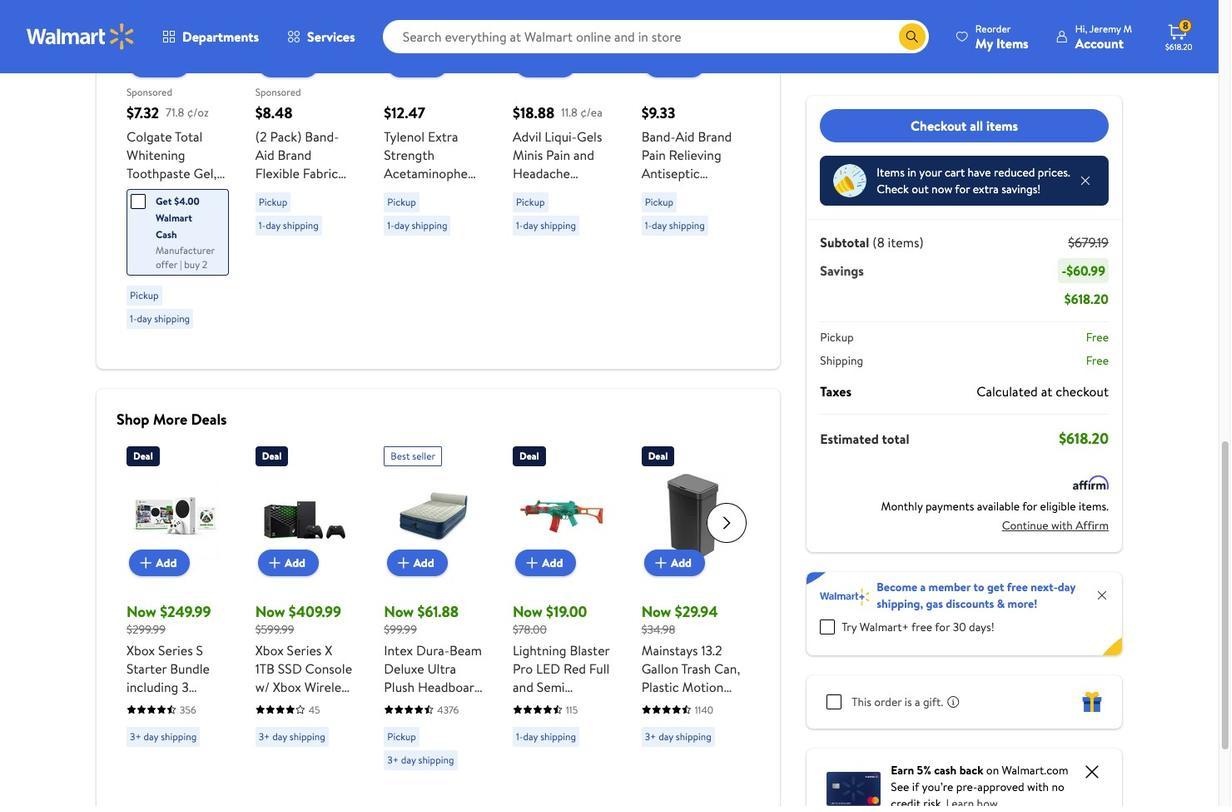 Task type: locate. For each thing, give the bounding box(es) containing it.
2 next slide for horizontalscrollerrecommendations list image from the top
[[707, 503, 747, 543]]

3+ for now $409.99
[[259, 729, 270, 743]]

0 vertical spatial in
[[908, 164, 917, 181]]

pickup inside the $9.33 group
[[645, 195, 674, 209]]

2 free from the top
[[1087, 352, 1109, 369]]

1 horizontal spatial free
[[1008, 579, 1029, 596]]

xbox down $299.99
[[127, 641, 155, 659]]

departments button
[[148, 17, 273, 57]]

red
[[564, 659, 586, 678]]

1 vertical spatial free
[[1087, 352, 1109, 369]]

calculated
[[977, 382, 1039, 401]]

band- right pack)
[[305, 128, 339, 146]]

items in your cart have reduced prices. check out now for extra savings!
[[877, 164, 1071, 197]]

gas
[[927, 596, 944, 612]]

day inside the "$8.48" group
[[266, 218, 281, 232]]

pickup for band-aid brand pain relieving antiseptic cleansing spray, 8 fl. oz
[[645, 195, 674, 209]]

This order is a gift. checkbox
[[827, 695, 842, 710]]

ct down bandages,
[[279, 237, 291, 256]]

1 deal from the left
[[133, 449, 153, 463]]

0 vertical spatial 2
[[160, 182, 167, 201]]

sponsored inside sponsored $8.48 (2 pack) band- aid brand flexible fabric adhesive bandages, assorted sizes, 100 ct
[[255, 85, 301, 99]]

filled
[[572, 219, 604, 237]]

0 vertical spatial with
[[1052, 517, 1074, 533]]

0 horizontal spatial 8
[[642, 201, 649, 219]]

wireless down w/
[[255, 751, 303, 769]]

200
[[576, 201, 599, 219]]

0 horizontal spatial trash
[[642, 714, 672, 733]]

colgate
[[127, 128, 172, 146]]

add to cart image up the $99.99
[[394, 553, 414, 573]]

in inside now $61.88 $99.99 intex dura-beam deluxe ultra plush headboard with built-in pump (18" mattress height) - queen
[[443, 696, 454, 714]]

1 horizontal spatial in
[[908, 164, 917, 181]]

$60.99
[[1067, 262, 1106, 280]]

1 now from the left
[[127, 601, 156, 622]]

extra inside now $409.99 $599.99 xbox series x 1tb ssd console w/ xbox wireless controller carbon black extra xbox wireless controller carbon black
[[255, 733, 286, 751]]

2 oz from the left
[[666, 201, 683, 219]]

kitchen
[[684, 696, 728, 714]]

months
[[127, 696, 170, 714]]

add to cart image up '$34.98' in the right of the page
[[651, 553, 671, 573]]

0 vertical spatial carbon
[[255, 714, 298, 733]]

for left 30
[[936, 619, 951, 635]]

with left built-
[[384, 696, 409, 714]]

$12.47 group
[[384, 0, 483, 242]]

now left $19.00
[[513, 601, 543, 622]]

add inside $12.47 group
[[414, 56, 434, 73]]

1 vertical spatial items
[[877, 164, 905, 181]]

deal inside now $409.99 group
[[262, 449, 282, 463]]

order
[[875, 694, 902, 710]]

deal inside the now $19.00 group
[[520, 449, 539, 463]]

pickup up mg
[[516, 195, 545, 209]]

add to cart image inside now $29.94 group
[[651, 553, 671, 573]]

2 series from the left
[[287, 641, 322, 659]]

pickup up assorted
[[259, 195, 288, 209]]

sponsored inside sponsored $7.32 71.8 ¢/oz colgate total whitening toothpaste gel, mint, 2 pack, 5.1 oz tubes
[[127, 85, 172, 99]]

now inside now $409.99 $599.99 xbox series x 1tb ssd console w/ xbox wireless controller carbon black extra xbox wireless controller carbon black
[[255, 601, 285, 622]]

2 right mint,
[[160, 182, 167, 201]]

0 horizontal spatial band-
[[305, 128, 339, 146]]

add up $12.47
[[414, 56, 434, 73]]

1-day shipping for tylenol
[[388, 218, 448, 232]]

2 vertical spatial with
[[1028, 779, 1049, 795]]

(8
[[873, 233, 885, 252]]

add
[[156, 56, 177, 73], [285, 56, 306, 73], [414, 56, 434, 73], [542, 56, 563, 73], [671, 56, 692, 73], [156, 555, 177, 571], [285, 555, 306, 571], [414, 555, 434, 571], [542, 555, 563, 571], [671, 555, 692, 571]]

aid inside $9.33 band-aid brand pain relieving antiseptic cleansing spray, 8 fl. oz
[[676, 128, 695, 146]]

add to cart image up $7.32
[[136, 54, 156, 74]]

shipping right fl. at the right of the page
[[669, 218, 705, 232]]

more
[[153, 409, 187, 430]]

close walmart plus section image
[[1096, 589, 1109, 602]]

plastic
[[642, 678, 679, 696]]

now left '$29.94'
[[642, 601, 672, 622]]

3+ day shipping for $29.94
[[645, 729, 712, 743]]

no
[[1052, 779, 1065, 795]]

2 vertical spatial for
[[936, 619, 951, 635]]

free for pickup
[[1087, 329, 1109, 346]]

band- down '$9.33'
[[642, 128, 676, 146]]

4 now from the left
[[513, 601, 543, 622]]

1 series from the left
[[158, 641, 193, 659]]

2 horizontal spatial with
[[1052, 517, 1074, 533]]

pain right the minis
[[546, 146, 571, 164]]

1 vertical spatial next slide for horizontalscrollerrecommendations list image
[[707, 503, 747, 543]]

now inside now $19.00 $78.00 lightning blaster pro led red full and semi automatic water bead blaster kit
[[513, 601, 543, 622]]

game
[[189, 696, 223, 714]]

$12.47 tylenol extra strength acetaminophen rapid release gels, 100 ct
[[384, 103, 475, 219]]

items left out
[[877, 164, 905, 181]]

0 vertical spatial 100
[[416, 201, 436, 219]]

xbox down $599.99 at the left of page
[[255, 641, 284, 659]]

add to cart image inside the now $19.00 group
[[522, 553, 542, 573]]

pickup
[[259, 195, 288, 209], [388, 195, 416, 209], [516, 195, 545, 209], [645, 195, 674, 209], [130, 288, 159, 302], [821, 329, 854, 346], [388, 729, 416, 743]]

0 horizontal spatial aid
[[255, 146, 275, 164]]

add button up '$9.33'
[[645, 51, 705, 78]]

1 vertical spatial with
[[384, 696, 409, 714]]

1 horizontal spatial for
[[956, 181, 971, 197]]

with left "no"
[[1028, 779, 1049, 795]]

100 down bandages,
[[255, 237, 276, 256]]

starter
[[127, 659, 167, 678]]

1-day shipping down the adhesive
[[259, 218, 319, 232]]

0 vertical spatial for
[[956, 181, 971, 197]]

add button up $61.88
[[387, 550, 448, 576]]

ssd
[[278, 659, 302, 678]]

if
[[913, 779, 920, 795]]

$618.20 up the affirm "icon"
[[1060, 428, 1109, 449]]

carbon
[[255, 714, 298, 733], [255, 788, 298, 806]]

1 horizontal spatial -
[[1062, 262, 1067, 280]]

aid up antiseptic
[[676, 128, 695, 146]]

blaster
[[570, 641, 610, 659], [545, 714, 585, 733]]

2 sponsored from the left
[[255, 85, 301, 99]]

add to cart image down search search box
[[651, 54, 671, 74]]

manufacturer offer |  buy 2
[[156, 243, 215, 272]]

1-day shipping inside the $9.33 group
[[645, 218, 705, 232]]

1 vertical spatial in
[[443, 696, 454, 714]]

0 horizontal spatial items
[[877, 164, 905, 181]]

1 vertical spatial and
[[513, 678, 534, 696]]

oz right fl. at the right of the page
[[666, 201, 683, 219]]

of
[[173, 696, 186, 714]]

pickup inside $18.88 group
[[516, 195, 545, 209]]

1-day shipping
[[259, 218, 319, 232], [388, 218, 448, 232], [516, 218, 576, 232], [645, 218, 705, 232], [130, 312, 190, 326], [516, 729, 576, 743]]

my
[[976, 34, 994, 52]]

cash
[[935, 762, 957, 779]]

for inside 'banner'
[[936, 619, 951, 635]]

trash right gallon
[[682, 659, 711, 678]]

0 horizontal spatial can,
[[675, 714, 701, 733]]

$679.19
[[1069, 233, 1109, 252]]

3
[[182, 678, 189, 696]]

a left gas
[[921, 579, 926, 596]]

5.1
[[204, 182, 217, 201]]

3+ down mattress
[[388, 753, 399, 767]]

3+ day shipping
[[130, 729, 197, 743], [259, 729, 326, 743], [645, 729, 712, 743], [388, 753, 454, 767]]

sensor
[[642, 696, 681, 714]]

add to cart image inside now $409.99 group
[[265, 553, 285, 573]]

100 inside $12.47 tylenol extra strength acetaminophen rapid release gels, 100 ct
[[416, 201, 436, 219]]

ct down acetaminophen
[[440, 201, 451, 219]]

deal inside now $29.94 group
[[649, 449, 668, 463]]

series inside now $249.99 $299.99 xbox series s starter bundle including 3 months of game pass ultimate
[[158, 641, 193, 659]]

shipping down release
[[412, 218, 448, 232]]

1 vertical spatial for
[[1023, 498, 1038, 515]]

add to cart image up $12.47
[[394, 54, 414, 74]]

deal for now $19.00
[[520, 449, 539, 463]]

0 vertical spatial extra
[[428, 128, 458, 146]]

1 vertical spatial controller
[[255, 769, 315, 788]]

pickup down acetaminophen
[[388, 195, 416, 209]]

banner
[[807, 572, 1123, 655]]

0 vertical spatial next slide for horizontalscrollerrecommendations list image
[[707, 4, 747, 44]]

add to cart image for colgate total whitening toothpaste gel, mint, 2 pack, 5.1 oz tubes
[[136, 54, 156, 74]]

pickup inside the "$8.48" group
[[259, 195, 288, 209]]

Search search field
[[383, 20, 929, 53]]

add to cart image up $599.99 at the left of page
[[265, 553, 285, 573]]

add to cart image
[[522, 54, 542, 74], [651, 54, 671, 74], [265, 553, 285, 573], [522, 553, 542, 573], [651, 553, 671, 573]]

now $409.99 group
[[255, 440, 354, 806]]

headboard
[[418, 678, 482, 696]]

full
[[590, 659, 610, 678]]

for up continue
[[1023, 498, 1038, 515]]

1-day shipping for band-
[[645, 218, 705, 232]]

0 horizontal spatial for
[[936, 619, 951, 635]]

0 horizontal spatial 2
[[160, 182, 167, 201]]

deal for now $249.99
[[133, 449, 153, 463]]

add to cart image up $299.99
[[136, 553, 156, 573]]

3+ day shipping down sensor
[[645, 729, 712, 743]]

0 vertical spatial wireless
[[305, 678, 352, 696]]

a right is
[[915, 694, 921, 710]]

add up 11.8
[[542, 56, 563, 73]]

1- inside the $9.33 group
[[645, 218, 652, 232]]

total
[[883, 429, 910, 448]]

3+ day shipping down mattress
[[388, 753, 454, 767]]

eligible
[[1041, 498, 1077, 515]]

is
[[905, 694, 913, 710]]

1 free from the top
[[1087, 329, 1109, 346]]

now for now $19.00
[[513, 601, 543, 622]]

deal for now $409.99
[[262, 449, 282, 463]]

w/
[[255, 678, 270, 696]]

series inside now $409.99 $599.99 xbox series x 1tb ssd console w/ xbox wireless controller carbon black extra xbox wireless controller carbon black
[[287, 641, 322, 659]]

next slide for horizontalscrollerrecommendations list image for now $29.94 group
[[707, 503, 747, 543]]

add up $61.88
[[414, 555, 434, 571]]

add up $8.48
[[285, 56, 306, 73]]

band-
[[305, 128, 339, 146], [642, 128, 676, 146]]

ultra
[[428, 659, 457, 678]]

1 vertical spatial 100
[[255, 237, 276, 256]]

3+ down sensor
[[645, 729, 657, 743]]

0 horizontal spatial ct
[[279, 237, 291, 256]]

1 band- from the left
[[305, 128, 339, 146]]

8 left fl. at the right of the page
[[642, 201, 649, 219]]

pickup up queen
[[388, 729, 416, 743]]

shipping down 356 in the bottom left of the page
[[161, 729, 197, 743]]

add button up 71.8
[[129, 51, 190, 78]]

m
[[1124, 21, 1133, 35]]

$99.99
[[384, 621, 417, 638]]

add button inside $7.32 group
[[129, 51, 190, 78]]

band- inside $9.33 band-aid brand pain relieving antiseptic cleansing spray, 8 fl. oz
[[642, 128, 676, 146]]

1 horizontal spatial oz
[[666, 201, 683, 219]]

1-day shipping up capsules,
[[516, 218, 576, 232]]

liqui-
[[545, 128, 577, 146]]

now $249.99 group
[[127, 440, 225, 753]]

shipping down 1140
[[676, 729, 712, 743]]

oz inside sponsored $7.32 71.8 ¢/oz colgate total whitening toothpaste gel, mint, 2 pack, 5.1 oz tubes
[[127, 201, 143, 219]]

1 horizontal spatial sponsored
[[255, 85, 301, 99]]

series left s
[[158, 641, 193, 659]]

1 next slide for horizontalscrollerrecommendations list image from the top
[[707, 4, 747, 44]]

1 oz from the left
[[127, 201, 143, 219]]

0 vertical spatial and
[[574, 146, 595, 164]]

0 vertical spatial ct
[[440, 201, 451, 219]]

160
[[570, 237, 590, 256]]

blaster down $19.00
[[570, 641, 610, 659]]

add to cart image up the $18.88
[[522, 54, 542, 74]]

now inside now $61.88 $99.99 intex dura-beam deluxe ultra plush headboard with built-in pump (18" mattress height) - queen
[[384, 601, 414, 622]]

this
[[852, 694, 872, 710]]

add inside now $61.88 group
[[414, 555, 434, 571]]

0 horizontal spatial oz
[[127, 201, 143, 219]]

wireless up "45"
[[305, 678, 352, 696]]

in left your
[[908, 164, 917, 181]]

add to cart image for (2 pack) band- aid brand flexible fabric adhesive bandages, assorted sizes, 100 ct
[[265, 54, 285, 74]]

1 horizontal spatial pain
[[642, 146, 666, 164]]

3+ day shipping for $409.99
[[259, 729, 326, 743]]

2 band- from the left
[[642, 128, 676, 146]]

blaster left kit
[[545, 714, 585, 733]]

3+ day shipping inside now $249.99 group
[[130, 729, 197, 743]]

add up $249.99
[[156, 555, 177, 571]]

sponsored
[[127, 85, 172, 99], [255, 85, 301, 99]]

0 horizontal spatial -
[[384, 751, 389, 769]]

1 horizontal spatial extra
[[428, 128, 458, 146]]

series for $249.99
[[158, 641, 193, 659]]

1 horizontal spatial 2
[[202, 257, 208, 272]]

deals
[[191, 409, 227, 430]]

2 horizontal spatial for
[[1023, 498, 1038, 515]]

bead
[[513, 714, 542, 733]]

shipping down "45"
[[290, 729, 326, 743]]

1 vertical spatial extra
[[255, 733, 286, 751]]

get $4.00 walmart cash walmart plus, element
[[131, 193, 215, 243]]

1 sponsored from the left
[[127, 85, 172, 99]]

3+ down the months
[[130, 729, 141, 743]]

3 now from the left
[[384, 601, 414, 622]]

8 right m
[[1183, 18, 1189, 33]]

$618.20 right hi, jeremy m account
[[1166, 41, 1193, 52]]

now left $409.99
[[255, 601, 285, 622]]

1 horizontal spatial aid
[[676, 128, 695, 146]]

0 vertical spatial a
[[921, 579, 926, 596]]

1 horizontal spatial items
[[997, 34, 1029, 52]]

in inside the items in your cart have reduced prices. check out now for extra savings!
[[908, 164, 917, 181]]

free right get
[[1008, 579, 1029, 596]]

add to cart image inside $7.32 group
[[136, 54, 156, 74]]

100
[[416, 201, 436, 219], [255, 237, 276, 256]]

banner containing become a member to get free next-day shipping, gas discounts & more!
[[807, 572, 1123, 655]]

for for try walmart+ free for 30 days!
[[936, 619, 951, 635]]

0 vertical spatial free
[[1008, 579, 1029, 596]]

aid up the adhesive
[[255, 146, 275, 164]]

2 now from the left
[[255, 601, 285, 622]]

add inside now $249.99 group
[[156, 555, 177, 571]]

1 horizontal spatial ct
[[440, 201, 451, 219]]

controller down "45"
[[255, 769, 315, 788]]

with down eligible
[[1052, 517, 1074, 533]]

next slide for horizontalscrollerrecommendations list image
[[707, 4, 747, 44], [707, 503, 747, 543]]

flexible
[[255, 164, 300, 182]]

for right now
[[956, 181, 971, 197]]

add to cart image inside $12.47 group
[[394, 54, 414, 74]]

including
[[127, 678, 179, 696]]

walmart image
[[27, 23, 135, 50]]

now left $249.99
[[127, 601, 156, 622]]

add to cart image for now $409.99
[[265, 553, 285, 573]]

add to cart image up $78.00
[[522, 553, 542, 573]]

now $249.99 $299.99 xbox series s starter bundle including 3 months of game pass ultimate
[[127, 601, 223, 733]]

add button up $249.99
[[129, 550, 190, 576]]

1- inside $18.88 group
[[516, 218, 523, 232]]

pickup down offer
[[130, 288, 159, 302]]

and left semi in the bottom left of the page
[[513, 678, 534, 696]]

series for $409.99
[[287, 641, 322, 659]]

1 horizontal spatial trash
[[682, 659, 711, 678]]

controller down ssd
[[255, 696, 315, 714]]

extra
[[973, 181, 999, 197]]

0 horizontal spatial with
[[384, 696, 409, 714]]

pain inside $18.88 11.8 ¢/ea advil liqui-gels minis pain and headache reliever ibuprofen, 200 mg liquid filled capsules, 160 count
[[546, 146, 571, 164]]

aid inside sponsored $8.48 (2 pack) band- aid brand flexible fabric adhesive bandages, assorted sizes, 100 ct
[[255, 146, 275, 164]]

0 horizontal spatial 100
[[255, 237, 276, 256]]

1 horizontal spatial band-
[[642, 128, 676, 146]]

71.8
[[166, 104, 184, 121]]

1 horizontal spatial and
[[574, 146, 595, 164]]

gels,
[[384, 201, 413, 219]]

and inside now $19.00 $78.00 lightning blaster pro led red full and semi automatic water bead blaster kit
[[513, 678, 534, 696]]

0 horizontal spatial free
[[912, 619, 933, 635]]

3 deal from the left
[[520, 449, 539, 463]]

$78.00
[[513, 621, 547, 638]]

have
[[968, 164, 992, 181]]

in right (18"
[[443, 696, 454, 714]]

1 horizontal spatial with
[[1028, 779, 1049, 795]]

2 inside sponsored $7.32 71.8 ¢/oz colgate total whitening toothpaste gel, mint, 2 pack, 5.1 oz tubes
[[160, 182, 167, 201]]

in
[[908, 164, 917, 181], [443, 696, 454, 714]]

1 horizontal spatial can,
[[715, 659, 741, 678]]

4 deal from the left
[[649, 449, 668, 463]]

now $29.94 group
[[642, 440, 741, 753]]

ct inside $12.47 tylenol extra strength acetaminophen rapid release gels, 100 ct
[[440, 201, 451, 219]]

0 horizontal spatial wireless
[[255, 751, 303, 769]]

0 vertical spatial controller
[[255, 696, 315, 714]]

add for the add 'button' in now $61.88 group
[[414, 555, 434, 571]]

this order is a gift.
[[852, 694, 944, 710]]

at
[[1042, 382, 1053, 401]]

0 horizontal spatial pain
[[546, 146, 571, 164]]

add to cart image inside the "$8.48" group
[[265, 54, 285, 74]]

sizes,
[[310, 219, 341, 237]]

2 deal from the left
[[262, 449, 282, 463]]

0 horizontal spatial brand
[[278, 146, 312, 164]]

day
[[266, 218, 281, 232], [395, 218, 409, 232], [523, 218, 538, 232], [652, 218, 667, 232], [137, 312, 152, 326], [1058, 579, 1076, 596], [144, 729, 159, 743], [272, 729, 287, 743], [523, 729, 538, 743], [659, 729, 674, 743], [401, 753, 416, 767]]

day inside $18.88 group
[[523, 218, 538, 232]]

add to cart image for now $19.00
[[522, 553, 542, 573]]

$299.99
[[127, 621, 166, 638]]

add up 71.8
[[156, 56, 177, 73]]

add to cart image
[[136, 54, 156, 74], [265, 54, 285, 74], [394, 54, 414, 74], [136, 553, 156, 573], [394, 553, 414, 573]]

add inside now $29.94 group
[[671, 555, 692, 571]]

add button inside the "$8.48" group
[[258, 51, 319, 78]]

you're
[[922, 779, 954, 795]]

brand inside sponsored $8.48 (2 pack) band- aid brand flexible fabric adhesive bandages, assorted sizes, 100 ct
[[278, 146, 312, 164]]

oz left tubes
[[127, 201, 143, 219]]

3+ inside now $29.94 group
[[645, 729, 657, 743]]

add for the add 'button' in $18.88 group
[[542, 56, 563, 73]]

extra right tylenol
[[428, 128, 458, 146]]

free for shipping
[[1087, 352, 1109, 369]]

0 horizontal spatial series
[[158, 641, 193, 659]]

mainstays
[[642, 641, 698, 659]]

$618.20 down $60.99
[[1065, 290, 1109, 308]]

0 vertical spatial $618.20
[[1166, 41, 1193, 52]]

fl.
[[652, 201, 663, 219]]

ct
[[440, 201, 451, 219], [279, 237, 291, 256]]

add inside $18.88 group
[[542, 56, 563, 73]]

2 controller from the top
[[255, 769, 315, 788]]

0 vertical spatial items
[[997, 34, 1029, 52]]

now inside now $249.99 $299.99 xbox series s starter bundle including 3 months of game pass ultimate
[[127, 601, 156, 622]]

add for the add 'button' within the $9.33 group
[[671, 56, 692, 73]]

1 vertical spatial carbon
[[255, 788, 298, 806]]

1 vertical spatial -
[[384, 751, 389, 769]]

1-day shipping down rapid
[[388, 218, 448, 232]]

1 vertical spatial trash
[[642, 714, 672, 733]]

add inside the now $19.00 group
[[542, 555, 563, 571]]

1-
[[259, 218, 266, 232], [388, 218, 395, 232], [516, 218, 523, 232], [645, 218, 652, 232], [130, 312, 137, 326], [516, 729, 523, 743]]

day inside now $29.94 group
[[659, 729, 674, 743]]

for inside monthly payments available for eligible items. continue with affirm
[[1023, 498, 1038, 515]]

1- for band-
[[645, 218, 652, 232]]

shipping down 115
[[541, 729, 576, 743]]

1 horizontal spatial 100
[[416, 201, 436, 219]]

0 horizontal spatial extra
[[255, 733, 286, 751]]

shipping up capsules,
[[541, 218, 576, 232]]

add inside $7.32 group
[[156, 56, 177, 73]]

0 horizontal spatial sponsored
[[127, 85, 172, 99]]

extra down w/
[[255, 733, 286, 751]]

add button up $409.99
[[258, 550, 319, 576]]

tylenol
[[384, 128, 425, 146]]

shipping down the adhesive
[[283, 218, 319, 232]]

1 vertical spatial 2
[[202, 257, 208, 272]]

antiseptic
[[642, 164, 700, 182]]

shipping inside now $409.99 group
[[290, 729, 326, 743]]

2
[[160, 182, 167, 201], [202, 257, 208, 272]]

0 vertical spatial free
[[1087, 329, 1109, 346]]

Walmart Site-Wide search field
[[383, 20, 929, 53]]

free down gas
[[912, 619, 933, 635]]

1 vertical spatial 8
[[642, 201, 649, 219]]

add button up $8.48
[[258, 51, 319, 78]]

1 vertical spatial wireless
[[255, 751, 303, 769]]

100 right gels,
[[416, 201, 436, 219]]

Get $4.00 Walmart Cash checkbox
[[131, 194, 146, 209]]

2 carbon from the top
[[255, 788, 298, 806]]

hi, jeremy m account
[[1076, 21, 1133, 52]]

add button up '$29.94'
[[645, 550, 705, 576]]

1 horizontal spatial series
[[287, 641, 322, 659]]

$34.98
[[642, 621, 676, 638]]

3+ day shipping down the months
[[130, 729, 197, 743]]

1- inside $12.47 group
[[388, 218, 395, 232]]

3+ day shipping inside now $409.99 group
[[259, 729, 326, 743]]

5 now from the left
[[642, 601, 672, 622]]

on
[[987, 762, 1000, 779]]

capital one credit card image
[[827, 768, 881, 806]]

$409.99
[[289, 601, 341, 622]]

sponsored for $7.32
[[127, 85, 172, 99]]

black for now $29.94
[[704, 714, 735, 733]]

3+ day shipping inside now $29.94 group
[[645, 729, 712, 743]]

1-day shipping down cleansing
[[645, 218, 705, 232]]

free
[[1087, 329, 1109, 346], [1087, 352, 1109, 369]]

0 horizontal spatial in
[[443, 696, 454, 714]]

0 vertical spatial 8
[[1183, 18, 1189, 33]]

3+ day shipping down "45"
[[259, 729, 326, 743]]

learn more about gifting image
[[947, 695, 960, 709]]

add button up $19.00
[[516, 550, 577, 576]]

1-day shipping down offer
[[130, 312, 190, 326]]

1 pain from the left
[[546, 146, 571, 164]]

0 vertical spatial trash
[[682, 659, 711, 678]]

1-day shipping inside the "$8.48" group
[[259, 218, 319, 232]]

1 horizontal spatial 8
[[1183, 18, 1189, 33]]

shipping down height)
[[419, 753, 454, 767]]

close nudge image
[[1079, 174, 1093, 187]]

add for the add 'button' in the now $29.94 group
[[671, 555, 692, 571]]

3+ inside now $249.99 group
[[130, 729, 141, 743]]

1 vertical spatial blaster
[[545, 714, 585, 733]]

now up intex at the bottom left of page
[[384, 601, 414, 622]]

1 horizontal spatial brand
[[698, 128, 732, 146]]

pickup for $618.20
[[821, 329, 854, 346]]

0 horizontal spatial and
[[513, 678, 534, 696]]

1tb
[[255, 659, 275, 678]]

1 vertical spatial ct
[[279, 237, 291, 256]]

sponsored up $7.32
[[127, 85, 172, 99]]

day inside $7.32 group
[[137, 312, 152, 326]]

1- inside the "$8.48" group
[[259, 218, 266, 232]]

mattress
[[384, 733, 435, 751]]

deal inside now $249.99 group
[[133, 449, 153, 463]]

pickup inside $12.47 group
[[388, 195, 416, 209]]

motion
[[683, 678, 724, 696]]

account
[[1076, 34, 1124, 52]]

day inside the $9.33 group
[[652, 218, 667, 232]]

deluxe
[[384, 659, 424, 678]]

black inside now $29.94 $34.98 mainstays 13.2 gallon trash can, plastic motion sensor kitchen trash can, black
[[704, 714, 735, 733]]

pack)
[[270, 128, 302, 146]]

shipping down offer
[[154, 312, 190, 326]]

day inside the now $19.00 group
[[523, 729, 538, 743]]

2 pain from the left
[[642, 146, 666, 164]]



Task type: vqa. For each thing, say whether or not it's contained in the screenshot.
nearby
no



Task type: describe. For each thing, give the bounding box(es) containing it.
shipping inside now $29.94 group
[[676, 729, 712, 743]]

add for the add 'button' within the $7.32 group
[[156, 56, 177, 73]]

¢/ea
[[581, 104, 603, 121]]

$18.88 group
[[513, 0, 612, 274]]

$9.33 group
[[642, 0, 741, 242]]

all
[[970, 116, 984, 135]]

dismiss capital one banner image
[[1083, 762, 1103, 782]]

gel,
[[194, 164, 217, 182]]

pickup for tylenol extra strength acetaminophen rapid release gels, 100 ct
[[388, 195, 416, 209]]

add for the add 'button' in the "$8.48" group
[[285, 56, 306, 73]]

add button inside the $9.33 group
[[645, 51, 705, 78]]

add to cart image for now $29.94
[[651, 553, 671, 573]]

pickup inside $7.32 group
[[130, 288, 159, 302]]

$18.88 11.8 ¢/ea advil liqui-gels minis pain and headache reliever ibuprofen, 200 mg liquid filled capsules, 160 count
[[513, 103, 604, 274]]

band- inside sponsored $8.48 (2 pack) band- aid brand flexible fabric adhesive bandages, assorted sizes, 100 ct
[[305, 128, 339, 146]]

with inside now $61.88 $99.99 intex dura-beam deluxe ultra plush headboard with built-in pump (18" mattress height) - queen
[[384, 696, 409, 714]]

reliever
[[513, 182, 560, 201]]

shipping inside the $9.33 group
[[669, 218, 705, 232]]

8 inside $9.33 band-aid brand pain relieving antiseptic cleansing spray, 8 fl. oz
[[642, 201, 649, 219]]

buy
[[184, 257, 200, 272]]

semi
[[537, 678, 565, 696]]

strength
[[384, 146, 435, 164]]

checkout all items button
[[821, 109, 1109, 142]]

$12.47
[[384, 103, 425, 123]]

cart
[[945, 164, 965, 181]]

$7.32 group
[[127, 0, 229, 336]]

now $61.88 group
[[384, 440, 483, 777]]

calculated at checkout
[[977, 382, 1109, 401]]

$61.88
[[418, 601, 459, 622]]

gels
[[577, 128, 603, 146]]

1-day shipping for 11.8
[[516, 218, 576, 232]]

brand inside $9.33 band-aid brand pain relieving antiseptic cleansing spray, 8 fl. oz
[[698, 128, 732, 146]]

xbox right w/
[[273, 678, 301, 696]]

led
[[536, 659, 561, 678]]

shipping inside now $249.99 group
[[161, 729, 197, 743]]

- inside now $61.88 $99.99 intex dura-beam deluxe ultra plush headboard with built-in pump (18" mattress height) - queen
[[384, 751, 389, 769]]

items
[[987, 116, 1019, 135]]

3+ for now $29.94
[[645, 729, 657, 743]]

water
[[577, 696, 611, 714]]

affirm image
[[1074, 476, 1109, 490]]

day inside $12.47 group
[[395, 218, 409, 232]]

with inside earn 5% cash back on walmart.com see if you're pre-approved with no credit risk.
[[1028, 779, 1049, 795]]

add button inside now $61.88 group
[[387, 550, 448, 576]]

1- inside the now $19.00 group
[[516, 729, 523, 743]]

$9.33 band-aid brand pain relieving antiseptic cleansing spray, 8 fl. oz
[[642, 103, 736, 219]]

$4.00
[[174, 194, 200, 208]]

add to cart image inside now $249.99 group
[[136, 553, 156, 573]]

become
[[877, 579, 918, 596]]

built-
[[412, 696, 443, 714]]

now for now $29.94
[[642, 601, 672, 622]]

services
[[307, 27, 355, 46]]

add to cart image inside now $61.88 group
[[394, 553, 414, 573]]

shipping,
[[877, 596, 924, 612]]

1 vertical spatial $618.20
[[1065, 290, 1109, 308]]

1 carbon from the top
[[255, 714, 298, 733]]

day inside now $409.99 group
[[272, 729, 287, 743]]

for inside the items in your cart have reduced prices. check out now for extra savings!
[[956, 181, 971, 197]]

jeremy
[[1090, 21, 1122, 35]]

1-day shipping inside $7.32 group
[[130, 312, 190, 326]]

affirm
[[1076, 517, 1109, 533]]

(18"
[[421, 714, 441, 733]]

add button inside now $29.94 group
[[645, 550, 705, 576]]

kit
[[588, 714, 604, 733]]

add to cart image inside $18.88 group
[[522, 54, 542, 74]]

risk.
[[924, 795, 944, 806]]

acetaminophen
[[384, 164, 475, 182]]

$8.48 group
[[255, 0, 354, 256]]

xbox inside now $249.99 $299.99 xbox series s starter bundle including 3 months of game pass ultimate
[[127, 641, 155, 659]]

bandages,
[[255, 201, 314, 219]]

shipping inside $12.47 group
[[412, 218, 448, 232]]

now for now $409.99
[[255, 601, 285, 622]]

cash
[[156, 227, 177, 242]]

with inside monthly payments available for eligible items. continue with affirm
[[1052, 517, 1074, 533]]

now for now $249.99
[[127, 601, 156, 622]]

13.2
[[702, 641, 723, 659]]

reorder
[[976, 21, 1011, 35]]

pain inside $9.33 band-aid brand pain relieving antiseptic cleansing spray, 8 fl. oz
[[642, 146, 666, 164]]

3+ inside now $61.88 group
[[388, 753, 399, 767]]

1 vertical spatial can,
[[675, 714, 701, 733]]

capsules,
[[513, 237, 567, 256]]

best seller
[[391, 449, 436, 463]]

next slide for horizontalscrollerrecommendations list image for the $9.33 group
[[707, 4, 747, 44]]

s
[[196, 641, 203, 659]]

3+ for now $249.99
[[130, 729, 141, 743]]

30
[[953, 619, 967, 635]]

extra inside $12.47 tylenol extra strength acetaminophen rapid release gels, 100 ct
[[428, 128, 458, 146]]

earn 5% cash back on walmart.com see if you're pre-approved with no credit risk.
[[891, 762, 1069, 806]]

2 vertical spatial $618.20
[[1060, 428, 1109, 449]]

pickup for (2 pack) band- aid brand flexible fabric adhesive bandages, assorted sizes, 100 ct
[[259, 195, 288, 209]]

shipping inside the "$8.48" group
[[283, 218, 319, 232]]

total
[[175, 128, 203, 146]]

shop
[[117, 409, 150, 430]]

$8.48
[[255, 103, 293, 123]]

deal for now $29.94
[[649, 449, 668, 463]]

a inside become a member to get free next-day shipping, gas discounts & more!
[[921, 579, 926, 596]]

whitening
[[127, 146, 185, 164]]

|
[[180, 257, 182, 272]]

now $19.00 group
[[513, 440, 612, 753]]

day inside become a member to get free next-day shipping, gas discounts & more!
[[1058, 579, 1076, 596]]

day inside now $61.88 group
[[401, 753, 416, 767]]

fabric
[[303, 164, 338, 182]]

cleansing
[[642, 182, 698, 201]]

xbox down "45"
[[289, 733, 317, 751]]

credit
[[891, 795, 921, 806]]

3+ day shipping for $249.99
[[130, 729, 197, 743]]

walmart+
[[860, 619, 909, 635]]

1- for $8.48
[[259, 218, 266, 232]]

walmart plus image
[[821, 589, 871, 606]]

-$60.99
[[1062, 262, 1106, 280]]

8 $618.20
[[1166, 18, 1193, 52]]

(2
[[255, 128, 267, 146]]

advil
[[513, 128, 542, 146]]

add button inside the now $19.00 group
[[516, 550, 577, 576]]

continue with affirm link
[[1003, 512, 1109, 539]]

1- inside $7.32 group
[[130, 312, 137, 326]]

add button inside now $249.99 group
[[129, 550, 190, 576]]

shipping inside now $61.88 group
[[419, 753, 454, 767]]

1-day shipping inside the now $19.00 group
[[516, 729, 576, 743]]

$29.94
[[675, 601, 719, 622]]

count
[[513, 256, 549, 274]]

tubes
[[146, 201, 178, 219]]

become a member to get free next-day shipping, gas discounts & more!
[[877, 579, 1076, 612]]

add for the add 'button' in now $409.99 group
[[285, 555, 306, 571]]

add button inside $18.88 group
[[516, 51, 577, 78]]

shipping inside $7.32 group
[[154, 312, 190, 326]]

sponsored $8.48 (2 pack) band- aid brand flexible fabric adhesive bandages, assorted sizes, 100 ct
[[255, 85, 341, 256]]

day inside now $249.99 group
[[144, 729, 159, 743]]

100 inside sponsored $8.48 (2 pack) band- aid brand flexible fabric adhesive bandages, assorted sizes, 100 ct
[[255, 237, 276, 256]]

1 horizontal spatial wireless
[[305, 678, 352, 696]]

pickup inside now $61.88 group
[[388, 729, 416, 743]]

now
[[932, 181, 953, 197]]

ct inside sponsored $8.48 (2 pack) band- aid brand flexible fabric adhesive bandages, assorted sizes, 100 ct
[[279, 237, 291, 256]]

savings!
[[1002, 181, 1041, 197]]

oz inside $9.33 band-aid brand pain relieving antiseptic cleansing spray, 8 fl. oz
[[666, 201, 683, 219]]

add for the add 'button' within $12.47 group
[[414, 56, 434, 73]]

add to cart image for tylenol extra strength acetaminophen rapid release gels, 100 ct
[[394, 54, 414, 74]]

now for now $61.88
[[384, 601, 414, 622]]

3+ day shipping inside now $61.88 group
[[388, 753, 454, 767]]

items inside the items in your cart have reduced prices. check out now for extra savings!
[[877, 164, 905, 181]]

hi,
[[1076, 21, 1088, 35]]

gift.
[[924, 694, 944, 710]]

8 inside 8 $618.20
[[1183, 18, 1189, 33]]

spray,
[[701, 182, 736, 201]]

gallon
[[642, 659, 679, 678]]

0 vertical spatial blaster
[[570, 641, 610, 659]]

$599.99
[[255, 621, 295, 638]]

black for now $409.99
[[301, 714, 332, 733]]

add to cart image inside the $9.33 group
[[651, 54, 671, 74]]

liquid
[[535, 219, 569, 237]]

0 vertical spatial can,
[[715, 659, 741, 678]]

items inside reorder my items
[[997, 34, 1029, 52]]

1-day shipping for $8.48
[[259, 218, 319, 232]]

Try Walmart+ free for 30 days! checkbox
[[821, 620, 836, 635]]

and inside $18.88 11.8 ¢/ea advil liqui-gels minis pain and headache reliever ibuprofen, 200 mg liquid filled capsules, 160 count
[[574, 146, 595, 164]]

for for monthly payments available for eligible items. continue with affirm
[[1023, 498, 1038, 515]]

1 vertical spatial a
[[915, 694, 921, 710]]

1- for 11.8
[[516, 218, 523, 232]]

1 controller from the top
[[255, 696, 315, 714]]

adhesive
[[255, 182, 307, 201]]

out
[[912, 181, 929, 197]]

shipping inside the now $19.00 group
[[541, 729, 576, 743]]

best
[[391, 449, 410, 463]]

add button inside now $409.99 group
[[258, 550, 319, 576]]

sponsored for $8.48
[[255, 85, 301, 99]]

checkout all items
[[911, 116, 1019, 135]]

$19.00
[[546, 601, 588, 622]]

0 vertical spatial -
[[1062, 262, 1067, 280]]

reduced price image
[[834, 164, 867, 197]]

days!
[[969, 619, 995, 635]]

2 inside manufacturer offer |  buy 2
[[202, 257, 208, 272]]

shipping inside $18.88 group
[[541, 218, 576, 232]]

115
[[566, 703, 578, 717]]

taxes
[[821, 382, 852, 401]]

minis
[[513, 146, 543, 164]]

add for the add 'button' inside now $249.99 group
[[156, 555, 177, 571]]

try
[[842, 619, 857, 635]]

savings
[[821, 262, 865, 280]]

lightning
[[513, 641, 567, 659]]

1- for tylenol
[[388, 218, 395, 232]]

pass
[[127, 714, 151, 733]]

search icon image
[[906, 30, 919, 43]]

add button inside $12.47 group
[[387, 51, 448, 78]]

gifting image
[[1083, 692, 1103, 712]]

free inside become a member to get free next-day shipping, gas discounts & more!
[[1008, 579, 1029, 596]]

add for the add 'button' inside the now $19.00 group
[[542, 555, 563, 571]]

mg
[[513, 219, 532, 237]]

&
[[998, 596, 1005, 612]]

pickup for advil liqui-gels minis pain and headache reliever ibuprofen, 200 mg liquid filled capsules, 160 count
[[516, 195, 545, 209]]

get
[[156, 194, 172, 208]]

now $19.00 $78.00 lightning blaster pro led red full and semi automatic water bead blaster kit
[[513, 601, 611, 733]]

1 vertical spatial free
[[912, 619, 933, 635]]

$18.88
[[513, 103, 555, 123]]



